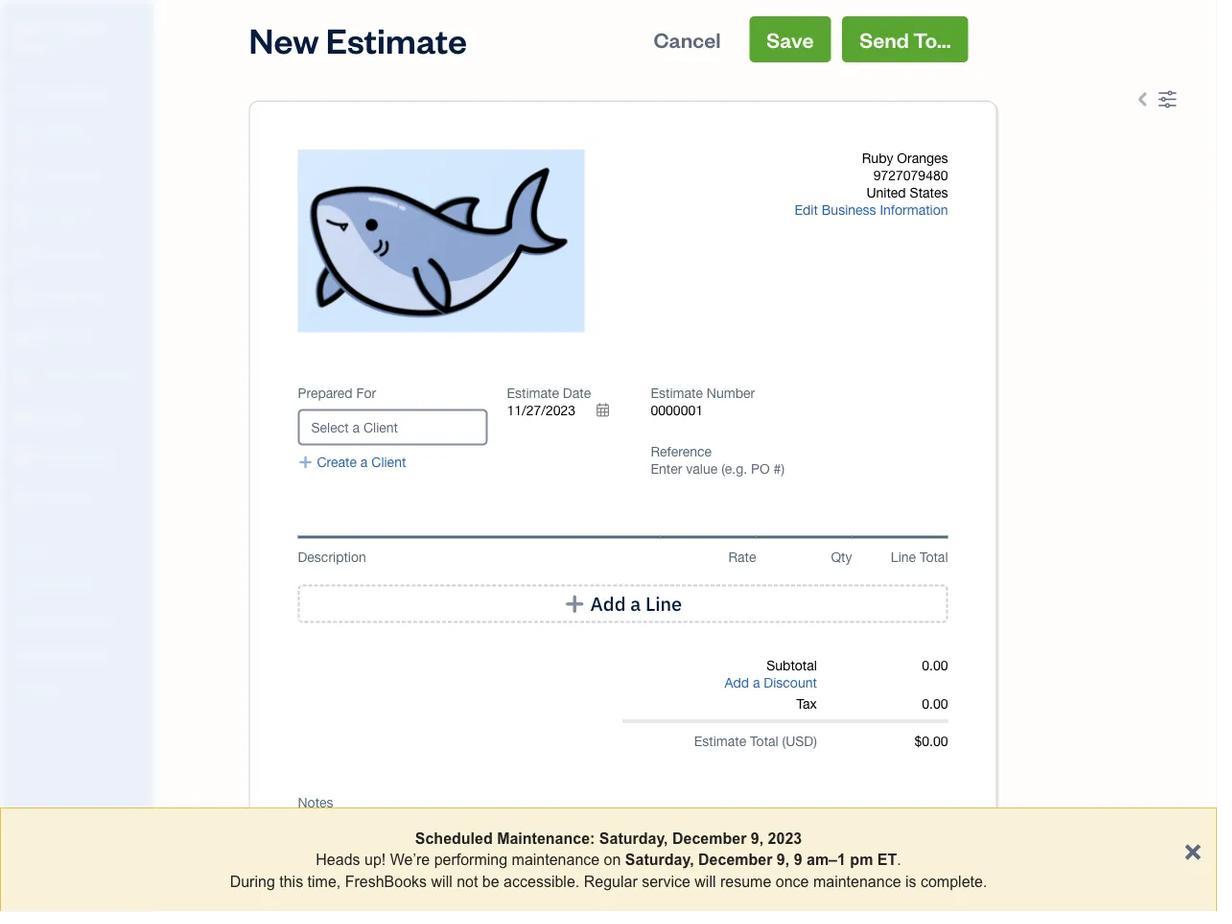 Task type: locate. For each thing, give the bounding box(es) containing it.
add left the 'discount'
[[725, 675, 749, 691]]

december
[[673, 830, 747, 847], [699, 851, 773, 869]]

add
[[591, 592, 626, 617], [725, 675, 749, 691]]

will
[[431, 873, 453, 890], [695, 873, 716, 890]]

1 horizontal spatial ruby
[[862, 150, 894, 166]]

chart image
[[12, 448, 36, 467]]

saturday,
[[600, 830, 668, 847], [625, 851, 694, 869]]

team members
[[14, 576, 98, 592]]

Notes text field
[[298, 811, 948, 829]]

date
[[563, 385, 591, 401]]

will right "service" on the bottom
[[695, 873, 716, 890]]

saturday, down notes text field
[[600, 830, 668, 847]]

0 horizontal spatial 9,
[[751, 830, 764, 847]]

1 horizontal spatial maintenance
[[814, 873, 901, 890]]

total right the qty
[[920, 549, 948, 565]]

create a client
[[317, 454, 406, 470]]

am–1
[[807, 851, 846, 869]]

2 0.00 from the top
[[922, 696, 948, 712]]

scheduled
[[415, 830, 493, 847]]

.
[[897, 851, 902, 869]]

0 horizontal spatial ruby
[[15, 18, 49, 36]]

1 horizontal spatial will
[[695, 873, 716, 890]]

line
[[891, 549, 916, 565], [646, 592, 682, 617]]

subtotal add a discount tax
[[725, 657, 817, 712]]

9, left 9
[[777, 851, 790, 869]]

0 vertical spatial oranges
[[51, 18, 105, 36]]

1 vertical spatial 0.00
[[922, 696, 948, 712]]

0 horizontal spatial a
[[361, 454, 368, 470]]

add a line button
[[298, 585, 948, 623]]

2 vertical spatial a
[[753, 675, 760, 691]]

service
[[642, 873, 691, 890]]

united
[[867, 185, 906, 201]]

0 vertical spatial maintenance
[[512, 851, 600, 869]]

payment image
[[12, 247, 36, 266]]

2 will from the left
[[695, 873, 716, 890]]

states
[[910, 185, 948, 201]]

qty
[[831, 549, 853, 565]]

a inside button
[[631, 592, 641, 617]]

oranges inside ruby oranges 9727079480 united states edit business information
[[897, 150, 948, 166]]

0.00
[[922, 657, 948, 673], [922, 696, 948, 712]]

send to...
[[860, 25, 951, 53]]

0 vertical spatial a
[[361, 454, 368, 470]]

0 vertical spatial add
[[591, 592, 626, 617]]

1 horizontal spatial oranges
[[897, 150, 948, 166]]

items
[[14, 612, 44, 628]]

oranges up owner
[[51, 18, 105, 36]]

oranges up 9727079480
[[897, 150, 948, 166]]

ruby inside "ruby oranges owner"
[[15, 18, 49, 36]]

a right plus icon
[[631, 592, 641, 617]]

oranges
[[51, 18, 105, 36], [897, 150, 948, 166]]

× dialog
[[0, 808, 1218, 912]]

expense image
[[12, 287, 36, 306]]

ruby up owner
[[15, 18, 49, 36]]

ruby for ruby oranges owner
[[15, 18, 49, 36]]

estimate
[[326, 16, 467, 62], [507, 385, 559, 401], [651, 385, 703, 401], [694, 733, 747, 749]]

total
[[920, 549, 948, 565], [750, 733, 779, 749]]

on
[[604, 851, 621, 869]]

0 horizontal spatial will
[[431, 873, 453, 890]]

1 vertical spatial add
[[725, 675, 749, 691]]

client image
[[12, 126, 36, 145]]

Terms text field
[[298, 877, 948, 894]]

project image
[[12, 327, 36, 346]]

pm
[[850, 851, 873, 869]]

0 vertical spatial total
[[920, 549, 948, 565]]

Client text field
[[300, 411, 486, 444]]

cancel button
[[637, 16, 738, 62]]

once
[[776, 873, 809, 890]]

delete
[[397, 234, 443, 254]]

1 horizontal spatial a
[[631, 592, 641, 617]]

9,
[[751, 830, 764, 847], [777, 851, 790, 869]]

1 horizontal spatial line
[[891, 549, 916, 565]]

we're
[[390, 851, 430, 869]]

plus image
[[564, 595, 586, 614]]

regular
[[584, 873, 638, 890]]

0 horizontal spatial line
[[646, 592, 682, 617]]

ruby up united
[[862, 150, 894, 166]]

estimate date
[[507, 385, 591, 401]]

a
[[361, 454, 368, 470], [631, 592, 641, 617], [753, 675, 760, 691]]

ruby inside ruby oranges 9727079480 united states edit business information
[[862, 150, 894, 166]]

saturday, up "service" on the bottom
[[625, 851, 694, 869]]

9
[[794, 851, 803, 869]]

total for estimate
[[750, 733, 779, 749]]

total left the (
[[750, 733, 779, 749]]

×
[[1184, 832, 1202, 868]]

add right plus icon
[[591, 592, 626, 617]]

items and services
[[14, 612, 116, 628]]

money image
[[12, 408, 36, 427]]

oranges inside "ruby oranges owner"
[[51, 18, 105, 36]]

0 vertical spatial ruby
[[15, 18, 49, 36]]

terms
[[298, 856, 334, 872]]

1 vertical spatial line
[[646, 592, 682, 617]]

0 horizontal spatial add
[[591, 592, 626, 617]]

reference
[[651, 443, 712, 459]]

estimate total ( usd )
[[694, 733, 817, 749]]

0 vertical spatial 0.00
[[922, 657, 948, 673]]

create
[[317, 454, 357, 470]]

add inside button
[[591, 592, 626, 617]]

maintenance down maintenance:
[[512, 851, 600, 869]]

will left not
[[431, 873, 453, 890]]

estimate for estimate date
[[507, 385, 559, 401]]

a left client
[[361, 454, 368, 470]]

ruby oranges 9727079480 united states edit business information
[[795, 150, 948, 218]]

not
[[457, 873, 478, 890]]

1 horizontal spatial 9,
[[777, 851, 790, 869]]

scheduled maintenance: saturday, december 9, 2023 heads up! we're performing maintenance on saturday, december 9, 9 am–1 pm et . during this time, freshbooks will not be accessible. regular service will resume once maintenance is complete.
[[230, 830, 988, 890]]

1 horizontal spatial total
[[920, 549, 948, 565]]

is
[[906, 873, 917, 890]]

oranges for ruby oranges 9727079480 united states edit business information
[[897, 150, 948, 166]]

maintenance
[[512, 851, 600, 869], [814, 873, 901, 890]]

line right plus icon
[[646, 592, 682, 617]]

1 vertical spatial ruby
[[862, 150, 894, 166]]

ruby oranges owner
[[15, 18, 105, 54]]

save
[[767, 25, 814, 53]]

Reference Number text field
[[651, 461, 786, 477]]

line right the qty
[[891, 549, 916, 565]]

a for create
[[361, 454, 368, 470]]

0 horizontal spatial oranges
[[51, 18, 105, 36]]

1 vertical spatial a
[[631, 592, 641, 617]]

ruby for ruby oranges 9727079480 united states edit business information
[[862, 150, 894, 166]]

a for add
[[631, 592, 641, 617]]

owner
[[15, 38, 54, 54]]

this
[[279, 873, 303, 890]]

apps link
[[5, 533, 148, 566]]

)
[[814, 733, 817, 749]]

edit business information button
[[795, 201, 948, 219]]

1 vertical spatial 9,
[[777, 851, 790, 869]]

save button
[[750, 16, 831, 62]]

add inside subtotal add a discount tax
[[725, 675, 749, 691]]

timer image
[[12, 367, 36, 387]]

0 vertical spatial 9,
[[751, 830, 764, 847]]

1 horizontal spatial add
[[725, 675, 749, 691]]

et
[[878, 851, 897, 869]]

estimate for estimate total ( usd )
[[694, 733, 747, 749]]

items and services link
[[5, 604, 148, 637]]

1 vertical spatial total
[[750, 733, 779, 749]]

9, left 2023
[[751, 830, 764, 847]]

total for line
[[920, 549, 948, 565]]

0 vertical spatial december
[[673, 830, 747, 847]]

up!
[[365, 851, 386, 869]]

0 horizontal spatial total
[[750, 733, 779, 749]]

maintenance down pm
[[814, 873, 901, 890]]

a inside button
[[361, 454, 368, 470]]

2 horizontal spatial a
[[753, 675, 760, 691]]

a left the 'discount'
[[753, 675, 760, 691]]

business
[[822, 202, 877, 218]]

new estimate
[[249, 16, 467, 62]]

1 vertical spatial oranges
[[897, 150, 948, 166]]

Estimate date in MM/DD/YYYY format text field
[[507, 402, 622, 419]]

description
[[298, 549, 366, 565]]



Task type: vqa. For each thing, say whether or not it's contained in the screenshot.
Accounting link
no



Task type: describe. For each thing, give the bounding box(es) containing it.
estimate number
[[651, 385, 755, 401]]

number
[[707, 385, 755, 401]]

1 will from the left
[[431, 873, 453, 890]]

usd
[[786, 733, 814, 749]]

plus image
[[298, 454, 313, 471]]

to...
[[914, 25, 951, 53]]

settings link
[[5, 675, 148, 708]]

edit
[[795, 202, 818, 218]]

oranges for ruby oranges owner
[[51, 18, 105, 36]]

1 0.00 from the top
[[922, 657, 948, 673]]

subtotal
[[767, 657, 817, 673]]

1 vertical spatial maintenance
[[814, 873, 901, 890]]

tax
[[797, 696, 817, 712]]

complete.
[[921, 873, 988, 890]]

new
[[249, 16, 319, 62]]

settings image
[[1158, 87, 1178, 110]]

performing
[[434, 851, 508, 869]]

2023
[[768, 830, 802, 847]]

estimate image
[[12, 166, 36, 185]]

prepared
[[298, 385, 353, 401]]

add a discount button
[[725, 674, 817, 692]]

image
[[446, 234, 489, 254]]

connections
[[44, 647, 113, 663]]

$0.00
[[915, 733, 948, 749]]

create a client button
[[298, 454, 406, 471]]

line total
[[891, 549, 948, 565]]

Enter an Estimate # text field
[[651, 402, 704, 419]]

maintenance:
[[497, 830, 595, 847]]

services
[[69, 612, 116, 628]]

invoice image
[[12, 206, 36, 225]]

estimate for estimate number
[[651, 385, 703, 401]]

team members link
[[5, 568, 148, 602]]

main element
[[0, 0, 201, 912]]

settings
[[14, 683, 58, 699]]

chevronleft image
[[1134, 87, 1154, 110]]

members
[[47, 576, 98, 592]]

cancel
[[654, 25, 721, 53]]

for
[[356, 385, 376, 401]]

line inside button
[[646, 592, 682, 617]]

0 horizontal spatial maintenance
[[512, 851, 600, 869]]

delete image
[[397, 234, 489, 254]]

bank connections link
[[5, 639, 148, 673]]

prepared for
[[298, 385, 376, 401]]

discount
[[764, 675, 817, 691]]

time,
[[308, 873, 341, 890]]

add a line
[[591, 592, 682, 617]]

team
[[14, 576, 45, 592]]

report image
[[12, 488, 36, 508]]

bank connections
[[14, 647, 113, 663]]

bank
[[14, 647, 42, 663]]

and
[[46, 612, 67, 628]]

apps
[[14, 541, 43, 557]]

send
[[860, 25, 909, 53]]

information
[[880, 202, 948, 218]]

1 vertical spatial saturday,
[[625, 851, 694, 869]]

dashboard image
[[12, 85, 36, 105]]

during
[[230, 873, 275, 890]]

(
[[783, 733, 786, 749]]

heads
[[316, 851, 360, 869]]

send to... button
[[843, 16, 969, 62]]

0 vertical spatial line
[[891, 549, 916, 565]]

× button
[[1184, 832, 1202, 868]]

a inside subtotal add a discount tax
[[753, 675, 760, 691]]

9727079480
[[874, 167, 948, 183]]

1 vertical spatial december
[[699, 851, 773, 869]]

rate
[[729, 549, 757, 565]]

freshbooks
[[345, 873, 427, 890]]

resume
[[721, 873, 772, 890]]

client
[[372, 454, 406, 470]]

0 vertical spatial saturday,
[[600, 830, 668, 847]]

notes
[[298, 795, 333, 811]]

be
[[482, 873, 500, 890]]

accessible.
[[504, 873, 580, 890]]



